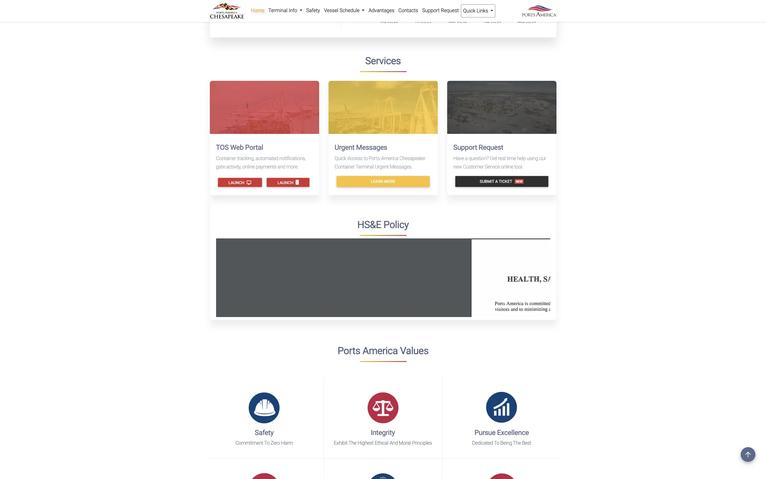 Task type: describe. For each thing, give the bounding box(es) containing it.
and
[[390, 440, 398, 446]]

automated
[[256, 155, 278, 161]]

submit a ticket
[[480, 179, 512, 184]]

chesapeake
[[399, 155, 425, 161]]

moral
[[399, 440, 411, 446]]

links
[[477, 8, 488, 14]]

home
[[251, 7, 264, 13]]

quick access to ports america chesapeake container terminal                         urgent messages.
[[335, 155, 425, 170]]

safety link
[[304, 4, 322, 17]]

excellence
[[497, 429, 529, 437]]

time
[[507, 155, 516, 161]]

2 launch link from the left
[[267, 178, 309, 187]]

best
[[522, 440, 531, 446]]

harm
[[281, 440, 293, 446]]

get
[[490, 155, 497, 161]]

0 vertical spatial support request
[[422, 7, 459, 13]]

terminal info
[[268, 7, 298, 13]]

activity,
[[226, 164, 241, 170]]

container inside container tracking, automated notifications, gate activity, online payments and more.
[[216, 155, 236, 161]]

access
[[347, 155, 363, 161]]

ports inside quick access to ports america chesapeake container terminal                         urgent messages.
[[369, 155, 380, 161]]

tos
[[216, 143, 229, 151]]

using
[[527, 155, 538, 161]]

contacts link
[[396, 4, 420, 17]]

and
[[278, 164, 285, 170]]

a for question?
[[465, 155, 468, 161]]

advantages link
[[367, 4, 396, 17]]

tool.
[[514, 164, 523, 170]]

service
[[485, 164, 500, 170]]

1 horizontal spatial safety
[[306, 7, 320, 13]]

contacts
[[398, 7, 418, 13]]

1 the from the left
[[349, 440, 356, 446]]

dedicated
[[472, 440, 493, 446]]

commitment
[[235, 440, 263, 446]]

1 vertical spatial america
[[363, 345, 398, 357]]

launch for desktop image
[[229, 181, 245, 185]]

our
[[539, 155, 546, 161]]

america inside quick access to ports america chesapeake container terminal                         urgent messages.
[[381, 155, 398, 161]]

principles
[[412, 440, 432, 446]]

support request link
[[420, 4, 461, 17]]

values
[[400, 345, 428, 357]]

quick for quick access to ports america chesapeake container terminal                         urgent messages.
[[335, 155, 346, 161]]

exhibit the highest ethical and moral principles
[[334, 440, 432, 446]]

help
[[517, 155, 526, 161]]

to for safety
[[264, 440, 269, 446]]

have
[[453, 155, 464, 161]]

gate
[[216, 164, 225, 170]]

learn more
[[371, 179, 395, 184]]

ports america values
[[338, 345, 428, 357]]

tos web portal
[[216, 143, 263, 151]]

commitment to zero harm
[[235, 440, 293, 446]]

schedule
[[340, 7, 360, 13]]

1 vertical spatial support request
[[453, 143, 503, 151]]

real
[[498, 155, 506, 161]]

0 horizontal spatial safety
[[255, 429, 274, 437]]

terminal inside quick access to ports america chesapeake container terminal                         urgent messages.
[[356, 164, 374, 170]]

vessel schedule
[[324, 7, 361, 13]]

to
[[364, 155, 368, 161]]

to for pursue excellence
[[494, 440, 499, 446]]

integrity
[[371, 429, 395, 437]]

highest
[[358, 440, 374, 446]]

submit
[[480, 179, 494, 184]]



Task type: locate. For each thing, give the bounding box(es) containing it.
messages
[[356, 143, 387, 151]]

1 horizontal spatial the
[[513, 440, 521, 446]]

online down tracking,
[[242, 164, 255, 170]]

container up gate
[[216, 155, 236, 161]]

2 to from the left
[[494, 440, 499, 446]]

launch link down the activity,
[[218, 178, 262, 187]]

launch
[[229, 181, 245, 185], [278, 181, 294, 185]]

1 launch from the left
[[229, 181, 245, 185]]

1 horizontal spatial quick
[[463, 8, 475, 14]]

quick
[[463, 8, 475, 14], [335, 155, 346, 161]]

a left ticket
[[495, 179, 498, 184]]

0 vertical spatial a
[[465, 155, 468, 161]]

container down access
[[335, 164, 355, 170]]

ethical
[[375, 440, 388, 446]]

0 vertical spatial terminal
[[268, 7, 287, 13]]

quick links
[[463, 8, 489, 14]]

1 vertical spatial container
[[335, 164, 355, 170]]

urgent
[[335, 143, 354, 151], [375, 164, 389, 170]]

1 horizontal spatial support
[[453, 143, 477, 151]]

dedicated to being the best
[[472, 440, 531, 446]]

1 horizontal spatial container
[[335, 164, 355, 170]]

a inside have a question? get real time help using our new customer service online tool.
[[465, 155, 468, 161]]

being
[[500, 440, 512, 446]]

america
[[381, 155, 398, 161], [363, 345, 398, 357]]

more
[[384, 179, 395, 184]]

hs&e policy
[[357, 219, 409, 231]]

1 to from the left
[[264, 440, 269, 446]]

quick for quick links
[[463, 8, 475, 14]]

payments
[[256, 164, 276, 170]]

0 horizontal spatial support
[[422, 7, 440, 13]]

0 horizontal spatial launch
[[229, 181, 245, 185]]

1 vertical spatial ports
[[338, 345, 360, 357]]

more.
[[286, 164, 298, 170]]

vessel
[[324, 7, 338, 13]]

1 horizontal spatial a
[[495, 179, 498, 184]]

2 launch from the left
[[278, 181, 294, 185]]

1 vertical spatial a
[[495, 179, 498, 184]]

new
[[516, 180, 522, 183]]

online down time
[[501, 164, 513, 170]]

0 horizontal spatial the
[[349, 440, 356, 446]]

have a question? get real time help using our new customer service online tool.
[[453, 155, 546, 170]]

online inside have a question? get real time help using our new customer service online tool.
[[501, 164, 513, 170]]

0 vertical spatial support
[[422, 7, 440, 13]]

terminal inside "link"
[[268, 7, 287, 13]]

urgent messages
[[335, 143, 387, 151]]

mobile image
[[296, 180, 299, 185]]

0 horizontal spatial to
[[264, 440, 269, 446]]

launch for mobile icon
[[278, 181, 294, 185]]

services
[[365, 55, 401, 67]]

1 horizontal spatial request
[[479, 143, 503, 151]]

zero
[[271, 440, 280, 446]]

vessel schedule link
[[322, 4, 367, 17]]

launch link down more.
[[267, 178, 309, 187]]

policy
[[383, 219, 409, 231]]

learn
[[371, 179, 383, 184]]

advantages
[[369, 7, 394, 13]]

the
[[349, 440, 356, 446], [513, 440, 521, 446]]

to left being
[[494, 440, 499, 446]]

home link
[[249, 4, 266, 17]]

pursue excellence
[[474, 429, 529, 437]]

0 horizontal spatial container
[[216, 155, 236, 161]]

the left best
[[513, 440, 521, 446]]

1 launch link from the left
[[218, 178, 262, 187]]

request left quick links
[[441, 7, 459, 13]]

launch left mobile icon
[[278, 181, 294, 185]]

1 horizontal spatial launch
[[278, 181, 294, 185]]

the right exhibit
[[349, 440, 356, 446]]

launch link
[[218, 178, 262, 187], [267, 178, 309, 187]]

0 horizontal spatial online
[[242, 164, 255, 170]]

quick left links
[[463, 8, 475, 14]]

0 horizontal spatial urgent
[[335, 143, 354, 151]]

request up get
[[479, 143, 503, 151]]

messages.
[[390, 164, 412, 170]]

launch left desktop image
[[229, 181, 245, 185]]

1 horizontal spatial launch link
[[267, 178, 309, 187]]

web
[[230, 143, 244, 151]]

terminal
[[268, 7, 287, 13], [356, 164, 374, 170]]

0 vertical spatial container
[[216, 155, 236, 161]]

0 vertical spatial ports
[[369, 155, 380, 161]]

1 vertical spatial urgent
[[375, 164, 389, 170]]

customer
[[463, 164, 484, 170]]

support right contacts
[[422, 7, 440, 13]]

terminal left 'info'
[[268, 7, 287, 13]]

request
[[441, 7, 459, 13], [479, 143, 503, 151]]

0 horizontal spatial quick
[[335, 155, 346, 161]]

1 horizontal spatial to
[[494, 440, 499, 446]]

desktop image
[[247, 181, 251, 185]]

terminal down to on the left top of the page
[[356, 164, 374, 170]]

new
[[453, 164, 462, 170]]

terminal info link
[[266, 4, 304, 17]]

0 vertical spatial quick
[[463, 8, 475, 14]]

safety left 'vessel'
[[306, 7, 320, 13]]

container
[[216, 155, 236, 161], [335, 164, 355, 170]]

0 vertical spatial urgent
[[335, 143, 354, 151]]

pursue
[[474, 429, 496, 437]]

0 horizontal spatial ports
[[338, 345, 360, 357]]

urgent up learn more
[[375, 164, 389, 170]]

notifications,
[[279, 155, 306, 161]]

go to top image
[[741, 448, 755, 462]]

1 vertical spatial request
[[479, 143, 503, 151]]

to
[[264, 440, 269, 446], [494, 440, 499, 446]]

support up have
[[453, 143, 477, 151]]

safety
[[306, 7, 320, 13], [255, 429, 274, 437]]

0 horizontal spatial request
[[441, 7, 459, 13]]

2 the from the left
[[513, 440, 521, 446]]

ports
[[369, 155, 380, 161], [338, 345, 360, 357]]

portal
[[245, 143, 263, 151]]

0 vertical spatial request
[[441, 7, 459, 13]]

0 horizontal spatial terminal
[[268, 7, 287, 13]]

1 vertical spatial quick
[[335, 155, 346, 161]]

tracking,
[[237, 155, 254, 161]]

hs&e
[[357, 219, 381, 231]]

urgent up access
[[335, 143, 354, 151]]

0 horizontal spatial launch link
[[218, 178, 262, 187]]

quick left access
[[335, 155, 346, 161]]

a right have
[[465, 155, 468, 161]]

support
[[422, 7, 440, 13], [453, 143, 477, 151]]

quick inside quick access to ports america chesapeake container terminal                         urgent messages.
[[335, 155, 346, 161]]

info
[[289, 7, 297, 13]]

1 vertical spatial terminal
[[356, 164, 374, 170]]

a
[[465, 155, 468, 161], [495, 179, 498, 184]]

2 online from the left
[[501, 164, 513, 170]]

container inside quick access to ports america chesapeake container terminal                         urgent messages.
[[335, 164, 355, 170]]

1 horizontal spatial online
[[501, 164, 513, 170]]

1 vertical spatial safety
[[255, 429, 274, 437]]

support request
[[422, 7, 459, 13], [453, 143, 503, 151]]

question?
[[469, 155, 489, 161]]

online inside container tracking, automated notifications, gate activity, online payments and more.
[[242, 164, 255, 170]]

safety up commitment to zero harm
[[255, 429, 274, 437]]

1 horizontal spatial urgent
[[375, 164, 389, 170]]

ticket
[[499, 179, 512, 184]]

1 online from the left
[[242, 164, 255, 170]]

1 horizontal spatial terminal
[[356, 164, 374, 170]]

container tracking, automated notifications, gate activity, online payments and more.
[[216, 155, 306, 170]]

1 horizontal spatial ports
[[369, 155, 380, 161]]

urgent inside quick access to ports america chesapeake container terminal                         urgent messages.
[[375, 164, 389, 170]]

to left the zero
[[264, 440, 269, 446]]

0 horizontal spatial a
[[465, 155, 468, 161]]

0 vertical spatial america
[[381, 155, 398, 161]]

quick links link
[[461, 4, 495, 17]]

1 vertical spatial support
[[453, 143, 477, 151]]

online
[[242, 164, 255, 170], [501, 164, 513, 170]]

learn more link
[[337, 176, 430, 187]]

a for ticket
[[495, 179, 498, 184]]

exhibit
[[334, 440, 348, 446]]

0 vertical spatial safety
[[306, 7, 320, 13]]



Task type: vqa. For each thing, say whether or not it's contained in the screenshot.
Access
yes



